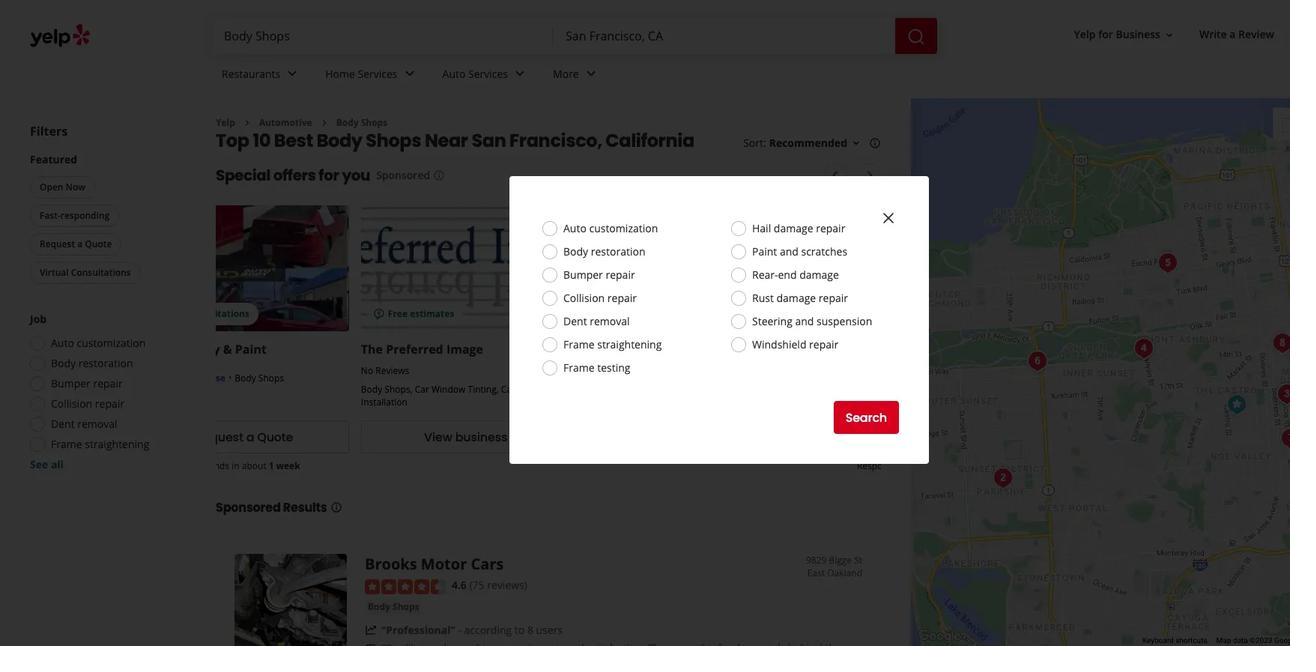 Task type: vqa. For each thing, say whether or not it's contained in the screenshot.
2nd Tree Services link from the top
no



Task type: locate. For each thing, give the bounding box(es) containing it.
0 vertical spatial restoration
[[591, 244, 646, 259]]

16 chevron right v2 image for automotive
[[241, 117, 253, 129]]

keyboard shortcuts button
[[1143, 636, 1208, 646]]

free consultations
[[166, 308, 250, 320]]

4 free from the left
[[832, 308, 851, 320]]

body shops inside body shops button
[[368, 600, 419, 613]]

1 horizontal spatial body restoration
[[564, 244, 646, 259]]

free consultations link
[[139, 206, 349, 332]]

option group containing job
[[25, 312, 186, 472]]

the preferred image no reviews body shops, car window tinting, car stereo installation
[[361, 341, 545, 409]]

1 vertical spatial request a quote
[[195, 429, 293, 446]]

request up virtual
[[40, 238, 75, 250]]

0 horizontal spatial for
[[319, 165, 339, 186]]

search button
[[834, 401, 899, 434]]

1 horizontal spatial 24 chevron down v2 image
[[401, 65, 419, 83]]

sponsored down responds in about 1 week
[[216, 499, 281, 517]]

dent up 'all'
[[51, 417, 75, 431]]

about for responds in about 1 week
[[242, 460, 267, 472]]

estimates
[[410, 308, 454, 320], [632, 308, 676, 320], [854, 308, 898, 320]]

24 chevron down v2 image right the home services
[[401, 65, 419, 83]]

frame straightening
[[564, 337, 662, 352], [51, 437, 149, 451]]

0 horizontal spatial yelp
[[216, 116, 235, 129]]

shops down home services link
[[361, 116, 388, 129]]

24 chevron down v2 image
[[283, 65, 301, 83], [401, 65, 419, 83]]

1 horizontal spatial straightening
[[598, 337, 662, 352]]

1 vertical spatial collision repair
[[51, 396, 124, 411]]

a for the leftmost request a quote button
[[77, 238, 83, 250]]

estimates up the preferred image "link"
[[410, 308, 454, 320]]

0 vertical spatial request a quote
[[40, 238, 112, 250]]

in left 1
[[232, 460, 240, 472]]

business categories element
[[210, 54, 1291, 97]]

see
[[30, 457, 48, 471]]

services for home services
[[358, 66, 398, 81]]

2 horizontal spatial estimates
[[854, 308, 898, 320]]

free for german auto body
[[832, 308, 851, 320]]

a down the fast-responding button
[[77, 238, 83, 250]]

2 16 free estimates v2 image from the left
[[595, 308, 607, 320]]

0 vertical spatial collision repair
[[564, 291, 637, 305]]

24 chevron down v2 image for more
[[582, 65, 600, 83]]

west wind automotive image
[[1268, 328, 1291, 358]]

2 responds from the left
[[857, 460, 898, 472]]

1 free estimates from the left
[[388, 308, 454, 320]]

view business link
[[361, 421, 571, 454]]

the grateful dent image
[[1222, 389, 1252, 419]]

business
[[1116, 27, 1161, 42]]

1 horizontal spatial in
[[901, 460, 909, 472]]

free up preferred
[[388, 308, 408, 320]]

1 vertical spatial body shops
[[235, 372, 284, 385]]

16 info v2 image down near
[[433, 170, 445, 182]]

verified license button
[[154, 371, 225, 385]]

16 chevron down v2 image
[[1164, 29, 1176, 41]]

shops right license
[[258, 372, 284, 385]]

body inside the preferred image no reviews body shops, car window tinting, car stereo installation
[[361, 383, 382, 396]]

dent up carstar
[[564, 314, 587, 328]]

free estimates up the preferred image "link"
[[388, 308, 454, 320]]

0 horizontal spatial free estimates link
[[361, 206, 571, 332]]

1 vertical spatial auto customization
[[51, 336, 146, 350]]

estimates up the german auto body link
[[854, 308, 898, 320]]

for left you
[[319, 165, 339, 186]]

16 free estimates v2 image
[[373, 308, 385, 320], [595, 308, 607, 320]]

automotive
[[259, 116, 312, 129]]

brooks motor cars image
[[235, 554, 347, 646]]

request down search
[[860, 429, 909, 446]]

avenue body shop image
[[1287, 325, 1291, 355]]

1 horizontal spatial collision
[[564, 291, 605, 305]]

24 chevron down v2 image inside home services link
[[401, 65, 419, 83]]

sponsored for sponsored
[[376, 168, 430, 182]]

frame straightening up 'all'
[[51, 437, 149, 451]]

shops up you
[[366, 128, 421, 153]]

now
[[66, 181, 86, 193]]

request a quote button down the fast-responding button
[[30, 233, 122, 256]]

0 vertical spatial sponsored
[[376, 168, 430, 182]]

the
[[361, 341, 383, 358]]

no
[[361, 365, 373, 377]]

16 chevron right v2 image for body shops
[[318, 117, 330, 129]]

24 chevron down v2 image right auto services
[[511, 65, 529, 83]]

and for paint
[[780, 244, 799, 259]]

1 horizontal spatial 16 info v2 image
[[869, 137, 881, 149]]

16 info v2 image
[[330, 502, 342, 514]]

1 services from the left
[[358, 66, 398, 81]]

collision up 'all'
[[51, 396, 92, 411]]

fast-responding
[[40, 209, 110, 222]]

4.6 star rating image
[[365, 579, 446, 594]]

2 16 chevron right v2 image from the left
[[318, 117, 330, 129]]

responds
[[188, 460, 229, 472], [857, 460, 898, 472]]

1 about from the left
[[242, 460, 267, 472]]

rear-end damage
[[752, 268, 839, 282]]

16 chevron right v2 image right best
[[318, 117, 330, 129]]

request a quote button up responds in about
[[805, 421, 1014, 454]]

frame
[[564, 337, 595, 352], [564, 361, 595, 375], [51, 437, 82, 451]]

damage up paint and scratches
[[774, 221, 814, 235]]

0 horizontal spatial customization
[[77, 336, 146, 350]]

2 services from the left
[[468, 66, 508, 81]]

0 horizontal spatial about
[[242, 460, 267, 472]]

3 estimates from the left
[[854, 308, 898, 320]]

0 horizontal spatial paint
[[235, 341, 267, 358]]

0 horizontal spatial auto customization
[[51, 336, 146, 350]]

2 24 chevron down v2 image from the left
[[582, 65, 600, 83]]

results
[[283, 499, 327, 517]]

request for the middle request a quote button
[[195, 429, 243, 446]]

rust damage repair
[[752, 291, 848, 305]]

stan carlsen body shop image
[[1129, 333, 1159, 363], [1129, 333, 1159, 363]]

yelp inside button
[[1074, 27, 1096, 42]]

hail damage repair
[[752, 221, 846, 235]]

10
[[253, 128, 271, 153]]

1 horizontal spatial customization
[[589, 221, 658, 235]]

1 vertical spatial restoration
[[79, 356, 133, 370]]

0 vertical spatial and
[[780, 244, 799, 259]]

dent removal
[[564, 314, 630, 328], [51, 417, 117, 431]]

german auto body
[[805, 341, 918, 358]]

1 car from the left
[[415, 383, 429, 396]]

2 horizontal spatial collision
[[710, 341, 761, 358]]

home services
[[325, 66, 398, 81]]

sponsored
[[376, 168, 430, 182], [216, 499, 281, 517]]

1 horizontal spatial dent
[[564, 314, 587, 328]]

carstar
[[583, 341, 636, 358]]

0 horizontal spatial responds
[[188, 460, 229, 472]]

3 free estimates link from the left
[[805, 206, 1014, 332]]

free estimates up german auto body
[[832, 308, 898, 320]]

and for steering
[[796, 314, 814, 328]]

free right 16 free estimates v2 icon
[[832, 308, 851, 320]]

0 vertical spatial paint
[[752, 244, 777, 259]]

car right shops,
[[415, 383, 429, 396]]

24 chevron down v2 image inside restaurants link
[[283, 65, 301, 83]]

16 free estimates v2 image up the the
[[373, 308, 385, 320]]

about down the body shops request a quote
[[911, 460, 936, 472]]

"professional"
[[381, 623, 456, 637]]

0 horizontal spatial removal
[[77, 417, 117, 431]]

responds in about
[[857, 460, 938, 472]]

auto customization inside search dialog
[[564, 221, 658, 235]]

16 chevron right v2 image right yelp link
[[241, 117, 253, 129]]

consumer auto body repair image
[[1272, 379, 1291, 409], [1272, 379, 1291, 409]]

1 horizontal spatial 16 free estimates v2 image
[[595, 308, 607, 320]]

damage down scratches
[[800, 268, 839, 282]]

0 vertical spatial bumper
[[564, 268, 603, 282]]

yelp left 10
[[216, 116, 235, 129]]

world
[[671, 341, 707, 358]]

collision right world
[[710, 341, 761, 358]]

1 horizontal spatial collision repair
[[564, 291, 637, 305]]

automotive link
[[259, 116, 312, 129]]

european collision center image
[[1287, 303, 1291, 333]]

map region
[[857, 48, 1291, 646]]

1 horizontal spatial car
[[501, 383, 516, 396]]

quote
[[85, 238, 112, 250], [257, 429, 293, 446], [922, 429, 958, 446]]

body shops
[[336, 116, 388, 129], [235, 372, 284, 385], [368, 600, 419, 613]]

2 horizontal spatial request
[[860, 429, 909, 446]]

1 horizontal spatial frame straightening
[[564, 337, 662, 352]]

yelp left business
[[1074, 27, 1096, 42]]

body shops link down the 4.6 star rating image
[[365, 599, 422, 614]]

virtual
[[40, 266, 69, 279]]

reviews
[[376, 365, 409, 377]]

fast-responding button
[[30, 205, 119, 227]]

brooks
[[365, 554, 417, 574]]

offers
[[273, 165, 316, 186]]

0 horizontal spatial body restoration
[[51, 356, 133, 370]]

1 horizontal spatial about
[[911, 460, 936, 472]]

24 chevron down v2 image right more
[[582, 65, 600, 83]]

request a quote up responds in about 1 week
[[195, 429, 293, 446]]

and left 16 free estimates v2 icon
[[796, 314, 814, 328]]

24 chevron down v2 image
[[511, 65, 529, 83], [582, 65, 600, 83]]

24 chevron down v2 image right restaurants
[[283, 65, 301, 83]]

free left consultations
[[166, 308, 186, 320]]

2 car from the left
[[501, 383, 516, 396]]

2 vertical spatial frame
[[51, 437, 82, 451]]

request a quote button up responds in about 1 week
[[139, 421, 349, 454]]

dent inside search dialog
[[564, 314, 587, 328]]

0 horizontal spatial frame straightening
[[51, 437, 149, 451]]

1 vertical spatial and
[[796, 314, 814, 328]]

francisco,
[[510, 128, 602, 153]]

a inside the body shops request a quote
[[912, 429, 919, 446]]

24 chevron down v2 image inside auto services link
[[511, 65, 529, 83]]

1 24 chevron down v2 image from the left
[[283, 65, 301, 83]]

2 free from the left
[[388, 308, 408, 320]]

shops up search 'button'
[[828, 387, 854, 399]]

body restoration
[[564, 244, 646, 259], [51, 356, 133, 370]]

for left business
[[1099, 27, 1114, 42]]

16 free estimates v2 image for carstar auto world collision
[[595, 308, 607, 320]]

for inside button
[[1099, 27, 1114, 42]]

st
[[855, 554, 863, 567]]

end
[[778, 268, 797, 282]]

2 horizontal spatial quote
[[922, 429, 958, 446]]

0 vertical spatial body restoration
[[564, 244, 646, 259]]

request inside featured group
[[40, 238, 75, 250]]

16 info v2 image up next icon
[[869, 137, 881, 149]]

1 16 chevron right v2 image from the left
[[241, 117, 253, 129]]

body shops link down home services link
[[336, 116, 388, 129]]

data
[[1234, 636, 1248, 645]]

collision up carstar
[[564, 291, 605, 305]]

0 horizontal spatial estimates
[[410, 308, 454, 320]]

0 horizontal spatial 16 chevron right v2 image
[[241, 117, 253, 129]]

16 info v2 image
[[869, 137, 881, 149], [433, 170, 445, 182]]

1 free estimates link from the left
[[361, 206, 571, 332]]

write a review
[[1200, 27, 1275, 42]]

request for the leftmost request a quote button
[[40, 238, 75, 250]]

a up responds in about 1 week
[[246, 429, 254, 446]]

free for carstar auto world collision
[[610, 308, 629, 320]]

a
[[1230, 27, 1236, 42], [77, 238, 83, 250], [246, 429, 254, 446], [912, 429, 919, 446]]

2 about from the left
[[911, 460, 936, 472]]

dent removal up 'all'
[[51, 417, 117, 431]]

3 free from the left
[[610, 308, 629, 320]]

0 horizontal spatial request
[[40, 238, 75, 250]]

free estimates up carstar auto world collision link
[[610, 308, 676, 320]]

1
[[269, 460, 274, 472]]

24 chevron down v2 image inside more link
[[582, 65, 600, 83]]

yelp
[[1074, 27, 1096, 42], [216, 116, 235, 129]]

0 horizontal spatial quote
[[85, 238, 112, 250]]

collision repair up 'all'
[[51, 396, 124, 411]]

2 vertical spatial collision
[[51, 396, 92, 411]]

body shops down the 4.6 star rating image
[[368, 600, 419, 613]]

car left stereo
[[501, 383, 516, 396]]

in down the body shops request a quote
[[901, 460, 909, 472]]

0 vertical spatial frame straightening
[[564, 337, 662, 352]]

shops inside the body shops request a quote
[[828, 387, 854, 399]]

1 horizontal spatial free estimates
[[610, 308, 676, 320]]

responds for responds in about
[[857, 460, 898, 472]]

auto inside auto services link
[[443, 66, 466, 81]]

services up san
[[468, 66, 508, 81]]

0 horizontal spatial car
[[415, 383, 429, 396]]

keyboard shortcuts
[[1143, 636, 1208, 645]]

0 horizontal spatial bumper
[[51, 376, 91, 390]]

tinting,
[[468, 383, 499, 396]]

1 vertical spatial collision
[[710, 341, 761, 358]]

and up end
[[780, 244, 799, 259]]

body
[[336, 116, 359, 129], [317, 128, 362, 153], [564, 244, 588, 259], [190, 341, 220, 358], [888, 341, 918, 358], [51, 356, 76, 370], [235, 372, 256, 385], [361, 383, 382, 396], [805, 387, 826, 399], [368, 600, 390, 613]]

a up responds in about
[[912, 429, 919, 446]]

carstar auto world collision link
[[583, 341, 761, 358]]

1 vertical spatial yelp
[[216, 116, 235, 129]]

3 free estimates from the left
[[832, 308, 898, 320]]

1 horizontal spatial restoration
[[591, 244, 646, 259]]

0 horizontal spatial 16 free estimates v2 image
[[373, 308, 385, 320]]

shops inside button
[[393, 600, 419, 613]]

0 horizontal spatial in
[[232, 460, 240, 472]]

according
[[464, 623, 512, 637]]

1 vertical spatial bumper repair
[[51, 376, 123, 390]]

2 horizontal spatial free estimates link
[[805, 206, 1014, 332]]

search image
[[908, 27, 926, 45]]

and
[[780, 244, 799, 259], [796, 314, 814, 328]]

24 chevron down v2 image for restaurants
[[283, 65, 301, 83]]

free up carstar
[[610, 308, 629, 320]]

repair
[[816, 221, 846, 235], [606, 268, 635, 282], [608, 291, 637, 305], [819, 291, 848, 305], [810, 337, 839, 352], [93, 376, 123, 390], [95, 396, 124, 411]]

damage down rear-end damage
[[777, 291, 816, 305]]

open now button
[[30, 176, 95, 199]]

see all button
[[30, 457, 64, 471]]

parkside paint & body shop image
[[988, 463, 1018, 493]]

a right write
[[1230, 27, 1236, 42]]

shops down the 4.6 star rating image
[[393, 600, 419, 613]]

0 vertical spatial for
[[1099, 27, 1114, 42]]

0 vertical spatial dent
[[564, 314, 587, 328]]

2 vertical spatial body shops
[[368, 600, 419, 613]]

services right home
[[358, 66, 398, 81]]

a inside "write a review" "link"
[[1230, 27, 1236, 42]]

a inside featured group
[[77, 238, 83, 250]]

write
[[1200, 27, 1227, 42]]

2 in from the left
[[901, 460, 909, 472]]

1 horizontal spatial for
[[1099, 27, 1114, 42]]

1 estimates from the left
[[410, 308, 454, 320]]

0 vertical spatial body shops
[[336, 116, 388, 129]]

quote up the consultations
[[85, 238, 112, 250]]

domport auto body image
[[1284, 344, 1291, 374]]

scratches
[[802, 244, 848, 259]]

request up responds in about 1 week
[[195, 429, 243, 446]]

request
[[40, 238, 75, 250], [195, 429, 243, 446], [860, 429, 909, 446]]

open
[[40, 181, 63, 193]]

0 vertical spatial body shops link
[[336, 116, 388, 129]]

2 free estimates from the left
[[610, 308, 676, 320]]

16 free estimates v2 image up carstar
[[595, 308, 607, 320]]

auto services
[[443, 66, 508, 81]]

frame up 'all'
[[51, 437, 82, 451]]

1 responds from the left
[[188, 460, 229, 472]]

in
[[232, 460, 240, 472], [901, 460, 909, 472]]

0 vertical spatial 16 info v2 image
[[869, 137, 881, 149]]

sponsored right you
[[376, 168, 430, 182]]

map data ©2023 goog
[[1217, 636, 1291, 645]]

1 horizontal spatial responds
[[857, 460, 898, 472]]

responds for responds in about 1 week
[[188, 460, 229, 472]]

estimates up carstar auto world collision
[[632, 308, 676, 320]]

frame up 'frame testing'
[[564, 337, 595, 352]]

damage for hail damage repair
[[774, 221, 814, 235]]

filters
[[30, 123, 68, 139]]

collision repair up carstar
[[564, 291, 637, 305]]

option group
[[25, 312, 186, 472]]

0 vertical spatial removal
[[590, 314, 630, 328]]

more
[[553, 66, 579, 81]]

1 16 free estimates v2 image from the left
[[373, 308, 385, 320]]

2 estimates from the left
[[632, 308, 676, 320]]

oakland
[[828, 567, 863, 580]]

body shops request a quote
[[805, 387, 958, 446]]

0 vertical spatial customization
[[589, 221, 658, 235]]

write a review link
[[1194, 21, 1281, 48]]

0 horizontal spatial services
[[358, 66, 398, 81]]

frame left testing
[[564, 361, 595, 375]]

estimates for image
[[410, 308, 454, 320]]

paint up rear-
[[752, 244, 777, 259]]

all
[[51, 457, 64, 471]]

1 horizontal spatial dent removal
[[564, 314, 630, 328]]

car
[[415, 383, 429, 396], [501, 383, 516, 396]]

1 horizontal spatial auto customization
[[564, 221, 658, 235]]

0 horizontal spatial 24 chevron down v2 image
[[511, 65, 529, 83]]

responds down search
[[857, 460, 898, 472]]

cars
[[471, 554, 504, 574]]

previous image
[[827, 167, 845, 185]]

0 horizontal spatial 16 info v2 image
[[433, 170, 445, 182]]

16 chevron right v2 image
[[241, 117, 253, 129], [318, 117, 330, 129]]

1 in from the left
[[232, 460, 240, 472]]

paint right "&" at the left
[[235, 341, 267, 358]]

1 horizontal spatial request
[[195, 429, 243, 446]]

customization inside 'option group'
[[77, 336, 146, 350]]

1 vertical spatial sponsored
[[216, 499, 281, 517]]

1 vertical spatial dent removal
[[51, 417, 117, 431]]

2 24 chevron down v2 image from the left
[[401, 65, 419, 83]]

license
[[192, 372, 225, 385]]

1 horizontal spatial estimates
[[632, 308, 676, 320]]

frame straightening up testing
[[564, 337, 662, 352]]

in for responds in about 1 week
[[232, 460, 240, 472]]

google image
[[915, 627, 965, 646]]

2 horizontal spatial free estimates
[[832, 308, 898, 320]]

request a quote button
[[30, 233, 122, 256], [139, 421, 349, 454], [805, 421, 1014, 454]]

None search field
[[212, 18, 941, 54]]

fast-
[[40, 209, 61, 222]]

dent removal up carstar
[[564, 314, 630, 328]]

0 horizontal spatial request a quote
[[40, 238, 112, 250]]

request a quote down the fast-responding button
[[40, 238, 112, 250]]

body shops right license
[[235, 372, 284, 385]]

suspension
[[817, 314, 873, 328]]

about left 1
[[242, 460, 267, 472]]

responds left 1
[[188, 460, 229, 472]]

1 24 chevron down v2 image from the left
[[511, 65, 529, 83]]

body shops down home services link
[[336, 116, 388, 129]]

a for the middle request a quote button
[[246, 429, 254, 446]]

job
[[30, 312, 47, 326]]

0 horizontal spatial free estimates
[[388, 308, 454, 320]]

collision
[[564, 291, 605, 305], [710, 341, 761, 358], [51, 396, 92, 411]]

1 horizontal spatial 24 chevron down v2 image
[[582, 65, 600, 83]]

about
[[242, 460, 267, 472], [911, 460, 936, 472]]

0 horizontal spatial dent
[[51, 417, 75, 431]]

1 vertical spatial customization
[[77, 336, 146, 350]]

quote up 1
[[257, 429, 293, 446]]

quote up responds in about
[[922, 429, 958, 446]]

16 free estimates v2 image for the preferred image
[[373, 308, 385, 320]]

1 horizontal spatial sponsored
[[376, 168, 430, 182]]



Task type: describe. For each thing, give the bounding box(es) containing it.
collision repair inside search dialog
[[564, 291, 637, 305]]

next image
[[861, 167, 879, 185]]

yelp for yelp for business
[[1074, 27, 1096, 42]]

1 vertical spatial damage
[[800, 268, 839, 282]]

paint inside search dialog
[[752, 244, 777, 259]]

1 vertical spatial removal
[[77, 417, 117, 431]]

yelp for business button
[[1068, 21, 1182, 48]]

reviews)
[[487, 578, 528, 592]]

sponsored for sponsored results
[[216, 499, 281, 517]]

ld auto body & paint
[[139, 341, 267, 358]]

motor
[[421, 554, 467, 574]]

keyboard
[[1143, 636, 1174, 645]]

carstar sunset auto reconstruction image
[[1023, 346, 1053, 376]]

0 horizontal spatial collision
[[51, 396, 92, 411]]

free estimates for image
[[388, 308, 454, 320]]

user actions element
[[1062, 21, 1291, 51]]

-
[[458, 623, 462, 637]]

body inside the body shops request a quote
[[805, 387, 826, 399]]

bumper inside search dialog
[[564, 268, 603, 282]]

a for "write a review" "link"
[[1230, 27, 1236, 42]]

sponsored results
[[216, 499, 327, 517]]

avenue body shop image
[[1287, 325, 1291, 355]]

close image
[[880, 209, 898, 227]]

california
[[606, 128, 695, 153]]

4.3 star rating image
[[583, 366, 664, 381]]

users
[[536, 623, 563, 637]]

1 vertical spatial frame
[[564, 361, 595, 375]]

stereo
[[518, 383, 545, 396]]

you
[[342, 165, 370, 186]]

24 chevron down v2 image for home services
[[401, 65, 419, 83]]

special offers for you
[[216, 165, 370, 186]]

about for responds in about
[[911, 460, 936, 472]]

1 vertical spatial for
[[319, 165, 339, 186]]

review
[[1239, 27, 1275, 42]]

removal inside search dialog
[[590, 314, 630, 328]]

0 vertical spatial frame
[[564, 337, 595, 352]]

4.6 (75 reviews)
[[452, 578, 528, 592]]

responds in about 1 week
[[188, 460, 300, 472]]

0 horizontal spatial bumper repair
[[51, 376, 123, 390]]

frame straightening inside search dialog
[[564, 337, 662, 352]]

windshield repair
[[752, 337, 839, 352]]

1 vertical spatial paint
[[235, 341, 267, 358]]

map
[[1217, 636, 1232, 645]]

verified
[[154, 372, 190, 385]]

yelp for yelp link
[[216, 116, 235, 129]]

body inside search dialog
[[564, 244, 588, 259]]

free estimates link for image
[[361, 206, 571, 332]]

1 horizontal spatial quote
[[257, 429, 293, 446]]

home
[[325, 66, 355, 81]]

auto inside search dialog
[[564, 221, 587, 235]]

german
[[805, 341, 853, 358]]

featured
[[30, 152, 77, 166]]

hail
[[752, 221, 771, 235]]

restoration inside search dialog
[[591, 244, 646, 259]]

services for auto services
[[468, 66, 508, 81]]

free for the preferred image
[[388, 308, 408, 320]]

0 horizontal spatial collision repair
[[51, 396, 124, 411]]

body restoration inside search dialog
[[564, 244, 646, 259]]

body inside body shops button
[[368, 600, 390, 613]]

consultations
[[188, 308, 250, 320]]

frame inside 'option group'
[[51, 437, 82, 451]]

request inside the body shops request a quote
[[860, 429, 909, 446]]

quote inside the body shops request a quote
[[922, 429, 958, 446]]

consultations
[[71, 266, 131, 279]]

24 chevron down v2 image for auto services
[[511, 65, 529, 83]]

the preferred image link
[[361, 341, 483, 358]]

16 info v2 image for top 10 best body shops near san francisco, california
[[869, 137, 881, 149]]

yelp for business
[[1074, 27, 1161, 42]]

best
[[274, 128, 313, 153]]

request a quote inside featured group
[[40, 238, 112, 250]]

16 free estimates v2 image
[[817, 308, 829, 320]]

0 horizontal spatial dent removal
[[51, 417, 117, 431]]

brooks motor cars
[[365, 554, 504, 574]]

business
[[455, 429, 508, 446]]

0 horizontal spatial straightening
[[85, 437, 149, 451]]

san
[[472, 128, 506, 153]]

carstar auto world collision
[[583, 341, 761, 358]]

rear-
[[752, 268, 778, 282]]

1 vertical spatial body shops link
[[365, 599, 422, 614]]

bumper repair inside search dialog
[[564, 268, 635, 282]]

goog
[[1275, 636, 1291, 645]]

0 horizontal spatial request a quote button
[[30, 233, 122, 256]]

windshield
[[752, 337, 807, 352]]

2 horizontal spatial request a quote button
[[805, 421, 1014, 454]]

pacific collision care image
[[1276, 423, 1291, 453]]

8
[[528, 623, 534, 637]]

featured group
[[27, 152, 186, 287]]

16 speech v2 image
[[365, 643, 377, 646]]

top
[[216, 128, 249, 153]]

bigge
[[829, 554, 852, 567]]

16 trending v2 image
[[365, 624, 377, 636]]

customization inside search dialog
[[589, 221, 658, 235]]

body shops button
[[365, 599, 422, 614]]

home services link
[[313, 54, 431, 97]]

east
[[808, 567, 825, 580]]

9829 bigge st east oakland
[[806, 554, 863, 580]]

open now
[[40, 181, 86, 193]]

brooks motor cars link
[[365, 554, 504, 574]]

steering and suspension
[[752, 314, 873, 328]]

to
[[515, 623, 525, 637]]

16 info v2 image for special offers for you
[[433, 170, 445, 182]]

view
[[424, 429, 452, 446]]

"professional" - according to 8 users
[[381, 623, 563, 637]]

in for responds in about
[[901, 460, 909, 472]]

german auto body link
[[805, 341, 918, 358]]

shops,
[[385, 383, 413, 396]]

collision inside search dialog
[[564, 291, 605, 305]]

frame testing
[[564, 361, 631, 375]]

1 horizontal spatial request a quote button
[[139, 421, 349, 454]]

1 horizontal spatial request a quote
[[195, 429, 293, 446]]

rust
[[752, 291, 774, 305]]

view business
[[424, 429, 508, 446]]

1 vertical spatial bumper
[[51, 376, 91, 390]]

virtual consultations
[[40, 266, 131, 279]]

will's auto body shop image
[[1153, 248, 1183, 278]]

ld
[[139, 341, 155, 358]]

straightening inside search dialog
[[598, 337, 662, 352]]

1 vertical spatial body restoration
[[51, 356, 133, 370]]

image
[[447, 341, 483, 358]]

sort:
[[744, 136, 766, 150]]

week
[[276, 460, 300, 472]]

search dialog
[[0, 0, 1291, 646]]

free estimates link for request
[[805, 206, 1014, 332]]

preferred
[[386, 341, 444, 358]]

estimates for request
[[854, 308, 898, 320]]

damage for rust damage repair
[[777, 291, 816, 305]]

1 free from the left
[[166, 308, 186, 320]]

search
[[846, 409, 887, 426]]

1 vertical spatial frame straightening
[[51, 437, 149, 451]]

&
[[223, 341, 232, 358]]

restaurants link
[[210, 54, 313, 97]]

auto services link
[[431, 54, 541, 97]]

virtual consultations button
[[30, 262, 141, 284]]

steering
[[752, 314, 793, 328]]

yelp link
[[216, 116, 235, 129]]

(75
[[470, 578, 485, 592]]

dent removal inside search dialog
[[564, 314, 630, 328]]

free estimates for request
[[832, 308, 898, 320]]

near
[[425, 128, 468, 153]]

verified license
[[154, 372, 225, 385]]

quote inside featured group
[[85, 238, 112, 250]]

2 free estimates link from the left
[[583, 206, 793, 332]]

auto inside 'option group'
[[51, 336, 74, 350]]

shortcuts
[[1176, 636, 1208, 645]]

1 vertical spatial dent
[[51, 417, 75, 431]]



